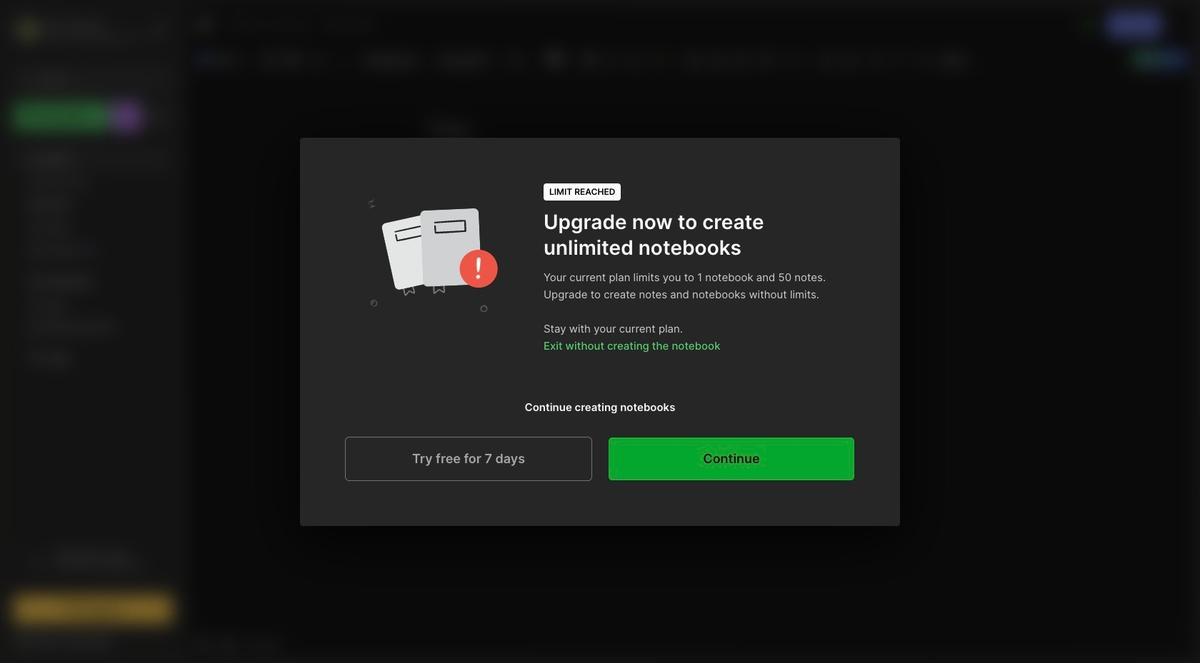 Task type: locate. For each thing, give the bounding box(es) containing it.
expand notebooks image
[[19, 278, 27, 287]]

heading level image
[[360, 50, 432, 69]]

italic image
[[603, 49, 623, 69]]

Note Editor text field
[[187, 74, 1196, 630]]

add a reminder image
[[195, 636, 212, 653]]

more image
[[938, 50, 981, 69]]

main element
[[0, 0, 186, 664]]

subscript image
[[913, 49, 933, 69]]

None search field
[[39, 71, 159, 88]]

numbered list image
[[708, 49, 728, 69]]

indent image
[[818, 49, 838, 69]]

insert link image
[[757, 49, 777, 69]]

bold image
[[580, 49, 600, 69]]

expand tags image
[[19, 301, 27, 309]]

Search text field
[[39, 73, 159, 86]]

font family image
[[436, 50, 501, 69]]

tree
[[5, 139, 181, 528]]



Task type: vqa. For each thing, say whether or not it's contained in the screenshot.
Highlight image
yes



Task type: describe. For each thing, give the bounding box(es) containing it.
strikethrough image
[[867, 49, 887, 69]]

note window element
[[186, 4, 1196, 660]]

expand note image
[[197, 16, 214, 34]]

outdent image
[[841, 49, 861, 69]]

add tag image
[[219, 636, 237, 653]]

calendar event image
[[282, 49, 302, 69]]

superscript image
[[890, 49, 910, 69]]

alignment image
[[782, 49, 816, 69]]

highlight image
[[647, 49, 680, 69]]

insert image
[[195, 50, 258, 69]]

undo image
[[309, 49, 329, 69]]

bulleted list image
[[685, 49, 705, 69]]

tree inside main element
[[5, 139, 181, 528]]

font size image
[[505, 50, 540, 69]]

font color image
[[544, 49, 578, 69]]

none search field inside main element
[[39, 71, 159, 88]]

underline image
[[625, 49, 645, 69]]

checklist image
[[730, 49, 750, 69]]

task image
[[260, 49, 280, 69]]



